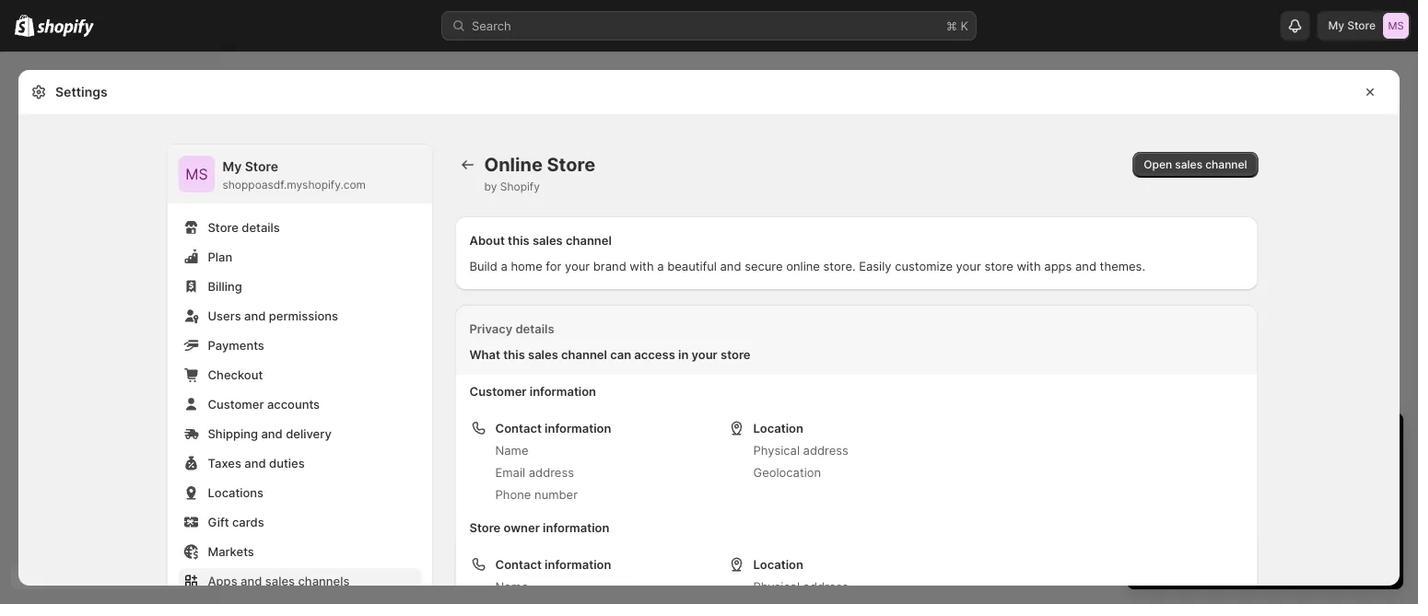Task type: describe. For each thing, give the bounding box(es) containing it.
online
[[484, 153, 543, 176]]

easily
[[859, 259, 892, 273]]

build a home for your brand with a beautiful and secure online store. easily customize your store with apps and themes.
[[470, 259, 1145, 273]]

store for my store shoppoasdf.myshopify.com
[[245, 159, 278, 175]]

to customize your online store and add bonus features
[[1160, 499, 1380, 532]]

number
[[534, 487, 578, 502]]

contact information name email address phone number
[[495, 421, 611, 502]]

a inside 'element'
[[1202, 463, 1209, 477]]

checkout link
[[178, 362, 422, 388]]

my store image
[[1383, 13, 1409, 39]]

store down months
[[1211, 499, 1240, 514]]

0 vertical spatial plan
[[1240, 463, 1264, 477]]

customize inside to customize your online store and add bonus features
[[1294, 499, 1352, 514]]

3 days left in your trial element
[[1127, 461, 1403, 590]]

duties
[[269, 456, 305, 470]]

billing link
[[178, 274, 422, 299]]

3 days left in your trial button
[[1127, 413, 1403, 452]]

apps and sales channels
[[208, 574, 350, 588]]

credit
[[1243, 499, 1276, 514]]

customer for customer accounts
[[208, 397, 264, 411]]

contact information name
[[495, 558, 611, 594]]

shipping and delivery
[[208, 427, 332, 441]]

users
[[208, 309, 241, 323]]

phone
[[495, 487, 531, 502]]

online store by shopify
[[484, 153, 595, 194]]

beautiful
[[667, 259, 717, 273]]

$50 app store credit
[[1160, 499, 1276, 514]]

0 vertical spatial to
[[1187, 463, 1199, 477]]

customize inside "settings" dialog
[[895, 259, 953, 273]]

by
[[484, 180, 497, 194]]

ms button
[[178, 156, 215, 193]]

in inside dialog
[[678, 347, 689, 362]]

physical for location physical address
[[753, 580, 800, 594]]

taxes and duties
[[208, 456, 305, 470]]

features
[[1317, 518, 1364, 532]]

settings dialog
[[18, 70, 1400, 605]]

geolocation
[[753, 465, 821, 480]]

name for contact information name email address phone number
[[495, 443, 528, 458]]

store right access at the left bottom
[[721, 347, 751, 362]]

$1/month
[[1262, 481, 1315, 495]]

gift cards link
[[178, 510, 422, 535]]

shipping and delivery link
[[178, 421, 422, 447]]

physical for location physical address geolocation
[[753, 443, 800, 458]]

users and permissions link
[[178, 303, 422, 329]]

k
[[961, 18, 969, 33]]

location for location physical address
[[753, 558, 803, 572]]

1 with from the left
[[630, 259, 654, 273]]

owner
[[504, 521, 540, 535]]

3 inside 'element'
[[1186, 481, 1193, 495]]

and inside 'link'
[[244, 309, 266, 323]]

customer accounts
[[208, 397, 320, 411]]

paid
[[1212, 463, 1236, 477]]

open
[[1144, 158, 1172, 171]]

⌘
[[946, 18, 957, 33]]

sales for about this sales channel
[[533, 233, 563, 247]]

shop settings menu element
[[167, 145, 433, 605]]

store details link
[[178, 215, 422, 241]]

and right taxes
[[244, 456, 266, 470]]

3 inside dropdown button
[[1145, 429, 1157, 452]]

markets
[[208, 545, 254, 559]]

online inside to customize your online store and add bonus features
[[1160, 518, 1194, 532]]

bonus
[[1279, 518, 1314, 532]]

payments
[[208, 338, 264, 352]]

apps
[[1044, 259, 1072, 273]]

your left brand
[[565, 259, 590, 273]]

left
[[1209, 429, 1237, 452]]

details for privacy details
[[515, 322, 554, 336]]

information for contact information name email address phone number
[[545, 421, 611, 435]]

trial
[[1307, 429, 1339, 452]]

about this sales channel
[[470, 233, 612, 247]]

sales for apps and sales channels
[[265, 574, 295, 588]]

store.
[[823, 259, 856, 273]]

channels
[[298, 574, 350, 588]]

your right pick
[[1253, 552, 1277, 565]]

taxes and duties link
[[178, 451, 422, 476]]

pick
[[1228, 552, 1250, 565]]

this for about
[[508, 233, 530, 247]]

your left apps
[[956, 259, 981, 273]]

cards
[[232, 515, 264, 529]]

my store shoppoasdf.myshopify.com
[[223, 159, 366, 192]]

3 days left in your trial
[[1145, 429, 1339, 452]]

sales inside open sales channel link
[[1175, 158, 1203, 171]]

privacy
[[470, 322, 513, 336]]

store inside to customize your online store and add bonus features
[[1197, 518, 1226, 532]]

store up plan
[[208, 220, 239, 235]]

0 horizontal spatial shopify image
[[15, 14, 34, 37]]

and left secure
[[720, 259, 741, 273]]

gift cards
[[208, 515, 264, 529]]

days
[[1162, 429, 1204, 452]]

and right 'apps'
[[241, 574, 262, 588]]

about
[[470, 233, 505, 247]]

information for contact information name
[[545, 558, 611, 572]]

online inside "settings" dialog
[[786, 259, 820, 273]]

contact for contact information name
[[495, 558, 542, 572]]

store for online store by shopify
[[547, 153, 595, 176]]

accounts
[[267, 397, 320, 411]]

this for what
[[503, 347, 525, 362]]

apps
[[208, 574, 237, 588]]

apps and sales channels link
[[178, 569, 422, 594]]

and down customer accounts
[[261, 427, 283, 441]]

and up $1/month
[[1267, 463, 1288, 477]]

what this sales channel can access in your store
[[470, 347, 751, 362]]

channel for what this sales channel can access in your store
[[561, 347, 607, 362]]



Task type: vqa. For each thing, say whether or not it's contained in the screenshot.
Customer information Customer
yes



Task type: locate. For each thing, give the bounding box(es) containing it.
locations
[[208, 486, 264, 500]]

1 vertical spatial 3
[[1186, 481, 1193, 495]]

with
[[630, 259, 654, 273], [1017, 259, 1041, 273]]

first
[[1160, 481, 1182, 495]]

information down customer information
[[545, 421, 611, 435]]

online left store. at the right top
[[786, 259, 820, 273]]

for for your
[[546, 259, 562, 273]]

1 horizontal spatial with
[[1017, 259, 1041, 273]]

0 horizontal spatial customize
[[895, 259, 953, 273]]

plan link
[[178, 244, 422, 270]]

store left my store image
[[1347, 19, 1376, 32]]

sales right "open"
[[1175, 158, 1203, 171]]

store left apps
[[985, 259, 1013, 273]]

access
[[634, 347, 675, 362]]

0 horizontal spatial 3
[[1145, 429, 1157, 452]]

your inside dropdown button
[[1263, 429, 1301, 452]]

location for location physical address geolocation
[[753, 421, 803, 435]]

0 vertical spatial physical
[[753, 443, 800, 458]]

2 vertical spatial channel
[[561, 347, 607, 362]]

store
[[1347, 19, 1376, 32], [547, 153, 595, 176], [245, 159, 278, 175], [208, 220, 239, 235], [470, 521, 501, 535]]

for up credit
[[1243, 481, 1258, 495]]

a
[[501, 259, 508, 273], [657, 259, 664, 273], [1202, 463, 1209, 477]]

0 vertical spatial my
[[1328, 19, 1345, 32]]

details
[[242, 220, 280, 235], [515, 322, 554, 336]]

plan
[[208, 250, 232, 264]]

checkout
[[208, 368, 263, 382]]

1 vertical spatial this
[[503, 347, 525, 362]]

and left add
[[1230, 518, 1251, 532]]

location inside location physical address
[[753, 558, 803, 572]]

location physical address geolocation
[[753, 421, 849, 480]]

to down $1/month
[[1279, 499, 1290, 514]]

customize up features
[[1294, 499, 1352, 514]]

my left my store image
[[1328, 19, 1345, 32]]

0 vertical spatial 3
[[1145, 429, 1157, 452]]

1 horizontal spatial shopify image
[[37, 19, 94, 37]]

2 physical from the top
[[753, 580, 800, 594]]

customer for customer information
[[470, 384, 527, 399]]

my for my store
[[1328, 19, 1345, 32]]

billing
[[208, 279, 242, 294]]

0 horizontal spatial customer
[[208, 397, 264, 411]]

1 vertical spatial plan
[[1280, 552, 1302, 565]]

0 horizontal spatial details
[[242, 220, 280, 235]]

settings
[[55, 84, 107, 100]]

store up shoppoasdf.myshopify.com
[[245, 159, 278, 175]]

payments link
[[178, 333, 422, 358]]

1 vertical spatial online
[[1160, 518, 1194, 532]]

information inside contact information name email address phone number
[[545, 421, 611, 435]]

in right access at the left bottom
[[678, 347, 689, 362]]

gift
[[208, 515, 229, 529]]

with left apps
[[1017, 259, 1041, 273]]

0 horizontal spatial online
[[786, 259, 820, 273]]

address inside location physical address geolocation
[[803, 443, 849, 458]]

in right left
[[1243, 429, 1258, 452]]

0 vertical spatial online
[[786, 259, 820, 273]]

delivery
[[286, 427, 332, 441]]

for right home
[[546, 259, 562, 273]]

0 vertical spatial channel
[[1206, 158, 1247, 171]]

to right the switch
[[1187, 463, 1199, 477]]

1 vertical spatial channel
[[566, 233, 612, 247]]

2 contact from the top
[[495, 558, 542, 572]]

customer information
[[470, 384, 596, 399]]

privacy details
[[470, 322, 554, 336]]

and right users
[[244, 309, 266, 323]]

customer down checkout
[[208, 397, 264, 411]]

online down "$50"
[[1160, 518, 1194, 532]]

0 horizontal spatial to
[[1187, 463, 1199, 477]]

markets link
[[178, 539, 422, 565]]

2 vertical spatial address
[[803, 580, 849, 594]]

this up home
[[508, 233, 530, 247]]

channel for about this sales channel
[[566, 233, 612, 247]]

0 vertical spatial details
[[242, 220, 280, 235]]

information down what this sales channel can access in your store
[[530, 384, 596, 399]]

customer down what
[[470, 384, 527, 399]]

1 vertical spatial contact
[[495, 558, 542, 572]]

app
[[1186, 499, 1207, 514]]

physical inside location physical address
[[753, 580, 800, 594]]

taxes
[[208, 456, 241, 470]]

1 horizontal spatial a
[[657, 259, 664, 273]]

your up features
[[1355, 499, 1380, 514]]

a left beautiful
[[657, 259, 664, 273]]

sales
[[1175, 158, 1203, 171], [533, 233, 563, 247], [528, 347, 558, 362], [265, 574, 295, 588]]

home
[[511, 259, 542, 273]]

name
[[495, 443, 528, 458], [495, 580, 528, 594]]

my store
[[1328, 19, 1376, 32]]

customer inside shop settings menu 'element'
[[208, 397, 264, 411]]

store details
[[208, 220, 280, 235]]

my store image
[[178, 156, 215, 193]]

1 physical from the top
[[753, 443, 800, 458]]

location
[[753, 421, 803, 435], [753, 558, 803, 572]]

1 horizontal spatial details
[[515, 322, 554, 336]]

open sales channel
[[1144, 158, 1247, 171]]

your right access at the left bottom
[[692, 347, 718, 362]]

1 vertical spatial to
[[1279, 499, 1290, 514]]

shipping
[[208, 427, 258, 441]]

address for location physical address geolocation
[[803, 443, 849, 458]]

1 name from the top
[[495, 443, 528, 458]]

1 horizontal spatial my
[[1328, 19, 1345, 32]]

my right ms button
[[223, 159, 242, 175]]

0 vertical spatial address
[[803, 443, 849, 458]]

information down store owner information
[[545, 558, 611, 572]]

2 horizontal spatial a
[[1202, 463, 1209, 477]]

store owner information
[[470, 521, 610, 535]]

shopify
[[500, 180, 540, 194]]

sales up customer information
[[528, 347, 558, 362]]

this down privacy details at left bottom
[[503, 347, 525, 362]]

switch to a paid plan and get:
[[1145, 463, 1314, 477]]

⌘ k
[[946, 18, 969, 33]]

shoppoasdf.myshopify.com
[[223, 178, 366, 192]]

0 horizontal spatial my
[[223, 159, 242, 175]]

search
[[472, 18, 511, 33]]

sales up home
[[533, 233, 563, 247]]

customize right easily on the top
[[895, 259, 953, 273]]

1 vertical spatial customize
[[1294, 499, 1352, 514]]

3 right first
[[1186, 481, 1193, 495]]

information for customer information
[[530, 384, 596, 399]]

themes.
[[1100, 259, 1145, 273]]

plan down bonus
[[1280, 552, 1302, 565]]

1 location from the top
[[753, 421, 803, 435]]

customize
[[895, 259, 953, 273], [1294, 499, 1352, 514]]

0 vertical spatial customize
[[895, 259, 953, 273]]

name up email
[[495, 443, 528, 458]]

first 3 months for $1/month
[[1160, 481, 1315, 495]]

1 vertical spatial address
[[529, 465, 574, 480]]

0 vertical spatial this
[[508, 233, 530, 247]]

get:
[[1292, 463, 1314, 477]]

in inside dropdown button
[[1243, 429, 1258, 452]]

for for $1/month
[[1243, 481, 1258, 495]]

location physical address
[[753, 558, 849, 594]]

details for store details
[[242, 220, 280, 235]]

name for contact information name
[[495, 580, 528, 594]]

physical inside location physical address geolocation
[[753, 443, 800, 458]]

0 vertical spatial name
[[495, 443, 528, 458]]

pick your plan
[[1228, 552, 1302, 565]]

build
[[470, 259, 497, 273]]

customer accounts link
[[178, 392, 422, 417]]

name inside contact information name
[[495, 580, 528, 594]]

address for location physical address
[[803, 580, 849, 594]]

name inside contact information name email address phone number
[[495, 443, 528, 458]]

2 with from the left
[[1017, 259, 1041, 273]]

1 horizontal spatial plan
[[1280, 552, 1302, 565]]

3
[[1145, 429, 1157, 452], [1186, 481, 1193, 495]]

your up get:
[[1263, 429, 1301, 452]]

store down $50 app store credit
[[1197, 518, 1226, 532]]

1 vertical spatial for
[[1243, 481, 1258, 495]]

1 vertical spatial physical
[[753, 580, 800, 594]]

store left owner on the bottom of page
[[470, 521, 501, 535]]

locations link
[[178, 480, 422, 506]]

channel right "open"
[[1206, 158, 1247, 171]]

store inside my store shoppoasdf.myshopify.com
[[245, 159, 278, 175]]

name down owner on the bottom of page
[[495, 580, 528, 594]]

address inside contact information name email address phone number
[[529, 465, 574, 480]]

sales down 'markets' link
[[265, 574, 295, 588]]

1 horizontal spatial for
[[1243, 481, 1258, 495]]

address inside location physical address
[[803, 580, 849, 594]]

contact for contact information name email address phone number
[[495, 421, 542, 435]]

channel up brand
[[566, 233, 612, 247]]

2 name from the top
[[495, 580, 528, 594]]

store right online
[[547, 153, 595, 176]]

my for my store shoppoasdf.myshopify.com
[[223, 159, 242, 175]]

1 horizontal spatial to
[[1279, 499, 1290, 514]]

contact down customer information
[[495, 421, 542, 435]]

channel
[[1206, 158, 1247, 171], [566, 233, 612, 247], [561, 347, 607, 362]]

1 horizontal spatial customize
[[1294, 499, 1352, 514]]

2 location from the top
[[753, 558, 803, 572]]

for inside "settings" dialog
[[546, 259, 562, 273]]

1 horizontal spatial 3
[[1186, 481, 1193, 495]]

$50 app store credit link
[[1160, 499, 1276, 514]]

channel left can at the left of page
[[561, 347, 607, 362]]

$50
[[1160, 499, 1183, 514]]

and right apps
[[1075, 259, 1097, 273]]

a right build
[[501, 259, 508, 273]]

1 vertical spatial my
[[223, 159, 242, 175]]

my inside my store shoppoasdf.myshopify.com
[[223, 159, 242, 175]]

secure
[[745, 259, 783, 273]]

store inside online store by shopify
[[547, 153, 595, 176]]

0 horizontal spatial a
[[501, 259, 508, 273]]

0 vertical spatial location
[[753, 421, 803, 435]]

1 vertical spatial in
[[1243, 429, 1258, 452]]

1 vertical spatial name
[[495, 580, 528, 594]]

0 horizontal spatial plan
[[1240, 463, 1264, 477]]

for inside 3 days left in your trial 'element'
[[1243, 481, 1258, 495]]

1 contact from the top
[[495, 421, 542, 435]]

0 horizontal spatial for
[[546, 259, 562, 273]]

0 vertical spatial contact
[[495, 421, 542, 435]]

3 left days
[[1145, 429, 1157, 452]]

this
[[508, 233, 530, 247], [503, 347, 525, 362]]

1 horizontal spatial online
[[1160, 518, 1194, 532]]

store for my store
[[1347, 19, 1376, 32]]

1 vertical spatial details
[[515, 322, 554, 336]]

details right privacy
[[515, 322, 554, 336]]

plan up first 3 months for $1/month
[[1240, 463, 1264, 477]]

users and permissions
[[208, 309, 338, 323]]

details inside shop settings menu 'element'
[[242, 220, 280, 235]]

what
[[470, 347, 500, 362]]

0 horizontal spatial with
[[630, 259, 654, 273]]

shopify image
[[15, 14, 34, 37], [37, 19, 94, 37]]

pick your plan link
[[1145, 546, 1385, 571]]

dialog
[[1407, 70, 1418, 605]]

plan
[[1240, 463, 1264, 477], [1280, 552, 1302, 565]]

sales inside apps and sales channels link
[[265, 574, 295, 588]]

information
[[530, 384, 596, 399], [545, 421, 611, 435], [543, 521, 610, 535], [545, 558, 611, 572]]

your inside to customize your online store and add bonus features
[[1355, 499, 1380, 514]]

0 horizontal spatial in
[[678, 347, 689, 362]]

and inside to customize your online store and add bonus features
[[1230, 518, 1251, 532]]

can
[[610, 347, 631, 362]]

a left paid
[[1202, 463, 1209, 477]]

sales for what this sales channel can access in your store
[[528, 347, 558, 362]]

contact
[[495, 421, 542, 435], [495, 558, 542, 572]]

switch
[[1145, 463, 1184, 477]]

contact inside contact information name
[[495, 558, 542, 572]]

contact inside contact information name email address phone number
[[495, 421, 542, 435]]

location inside location physical address geolocation
[[753, 421, 803, 435]]

1 horizontal spatial in
[[1243, 429, 1258, 452]]

information down the number
[[543, 521, 610, 535]]

months
[[1197, 481, 1239, 495]]

1 horizontal spatial customer
[[470, 384, 527, 399]]

brand
[[593, 259, 626, 273]]

information inside contact information name
[[545, 558, 611, 572]]

email
[[495, 465, 525, 480]]

contact down owner on the bottom of page
[[495, 558, 542, 572]]

1 vertical spatial location
[[753, 558, 803, 572]]

open sales channel link
[[1133, 152, 1258, 178]]

0 vertical spatial for
[[546, 259, 562, 273]]

to inside to customize your online store and add bonus features
[[1279, 499, 1290, 514]]

details up plan link
[[242, 220, 280, 235]]

for
[[546, 259, 562, 273], [1243, 481, 1258, 495]]

0 vertical spatial in
[[678, 347, 689, 362]]

permissions
[[269, 309, 338, 323]]

with right brand
[[630, 259, 654, 273]]

customer
[[470, 384, 527, 399], [208, 397, 264, 411]]



